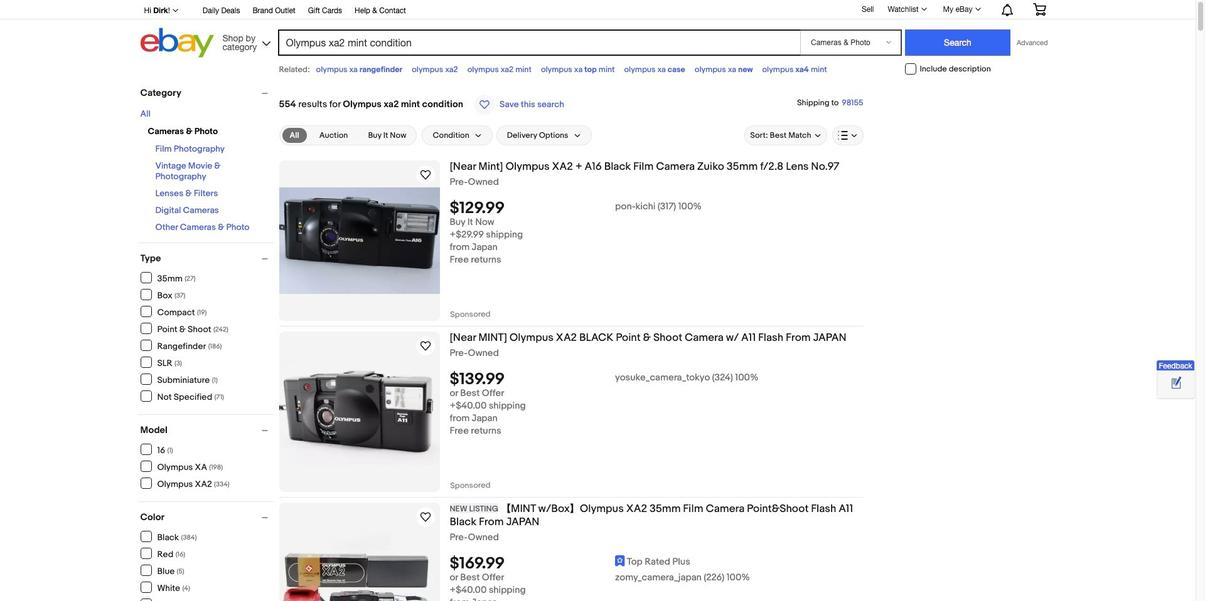 Task type: locate. For each thing, give the bounding box(es) containing it.
main content
[[279, 82, 863, 602]]

banner
[[137, 0, 1055, 61]]

None submit
[[905, 29, 1010, 56]]

0 vertical spatial heading
[[450, 161, 839, 173]]

2 heading from the top
[[450, 332, 846, 345]]

All selected text field
[[290, 130, 299, 141]]

3 heading from the top
[[450, 503, 853, 529]]

watch 【mint w/box】olympus xa2 35mm film camera point&shoot flash a11 black from japan image
[[418, 510, 433, 525]]

heading for "[near mint] olympus xa2 black point & shoot camera w/ a11 flash from japan" "image"
[[450, 332, 846, 345]]

heading
[[450, 161, 839, 173], [450, 332, 846, 345], [450, 503, 853, 529]]

[near mint] olympus xa2 black point & shoot camera w/ a11 flash from japan image
[[279, 359, 440, 466]]

2 vertical spatial heading
[[450, 503, 853, 529]]

None text field
[[450, 480, 490, 493]]

your shopping cart image
[[1032, 3, 1047, 16]]

save this search olympus xa2 mint condition search image
[[475, 95, 495, 115]]

heading for "[near mint] olympus xa2 + a16 black film camera zuiko 35mm f/2.8 lens no.97" image
[[450, 161, 839, 173]]

1 vertical spatial heading
[[450, 332, 846, 345]]

[near mint] olympus xa2 + a16 black film camera zuiko 35mm f/2.8 lens no.97 image
[[279, 187, 440, 295]]

my ebay image
[[975, 8, 981, 11]]

heading for 【mint w/box】olympus xa2 35mm film camera point&shoot flash a11 black from japan image
[[450, 503, 853, 529]]

1 heading from the top
[[450, 161, 839, 173]]

None text field
[[450, 309, 490, 321]]

watch [near mint] olympus xa2 black point & shoot camera w/ a11 flash from japan image
[[418, 339, 433, 354]]



Task type: vqa. For each thing, say whether or not it's contained in the screenshot.
heading
yes



Task type: describe. For each thing, give the bounding box(es) containing it.
【mint w/box】olympus xa2 35mm film camera point&shoot flash a11 black from japan image
[[279, 530, 440, 602]]

watchlist image
[[921, 8, 927, 11]]

Search for anything text field
[[280, 31, 798, 55]]

account navigation
[[137, 0, 1055, 19]]

top rated plus image
[[615, 556, 625, 568]]

watch [near mint] olympus xa2 + a16 black film camera zuiko 35mm f/2.8 lens no.97 image
[[418, 168, 433, 183]]

listing options selector. list view selected. image
[[838, 131, 858, 141]]



